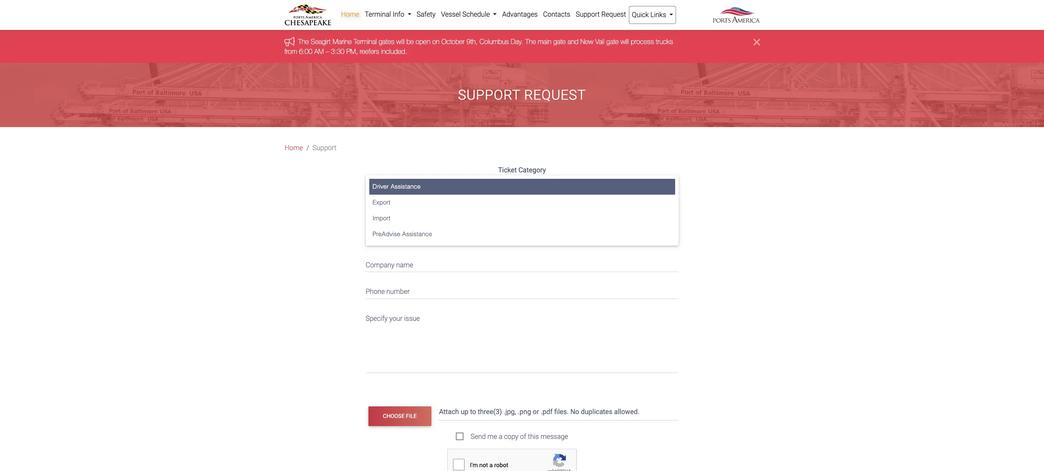 Task type: vqa. For each thing, say whether or not it's contained in the screenshot.
MD
no



Task type: describe. For each thing, give the bounding box(es) containing it.
open
[[416, 38, 430, 46]]

full name
[[366, 235, 395, 243]]

day.
[[511, 38, 524, 46]]

from
[[284, 47, 297, 55]]

info
[[393, 10, 405, 18]]

a
[[499, 433, 503, 441]]

support request link
[[573, 6, 629, 23]]

the seagirt marine terminal gates will be open on october 9th, columbus day. the main gate and new vail gate will process trucks from 6:00 am – 3:30 pm, reefers included. link
[[284, 38, 673, 55]]

this
[[528, 433, 539, 441]]

quick
[[632, 11, 649, 19]]

request inside support request 'link'
[[602, 10, 626, 18]]

choose for choose your option
[[366, 178, 389, 187]]

preadvise
[[373, 231, 401, 238]]

mail
[[372, 208, 385, 216]]

Full name text field
[[366, 229, 679, 246]]

quick links link
[[629, 6, 677, 24]]

send
[[471, 433, 486, 441]]

advantages link
[[500, 6, 541, 23]]

e-mail
[[366, 208, 385, 216]]

import
[[373, 215, 391, 222]]

send me a copy of this message
[[471, 433, 568, 441]]

process
[[631, 38, 654, 46]]

copy
[[504, 433, 519, 441]]

vessel
[[441, 10, 461, 18]]

specify your issue
[[366, 315, 420, 323]]

Specify your issue text field
[[366, 310, 679, 374]]

file
[[406, 414, 417, 420]]

company
[[366, 261, 395, 270]]

gates
[[379, 38, 394, 46]]

your for specify
[[390, 315, 403, 323]]

the seagirt marine terminal gates will be open on october 9th, columbus day. the main gate and new vail gate will process trucks from 6:00 am – 3:30 pm, reefers included.
[[284, 38, 673, 55]]

1 vertical spatial support request
[[458, 87, 586, 103]]

new
[[580, 38, 594, 46]]

support inside 'link'
[[576, 10, 600, 18]]

terminal info link
[[362, 6, 414, 23]]

2 gate from the left
[[607, 38, 619, 46]]

the seagirt marine terminal gates will be open on october 9th, columbus day. the main gate and new vail gate will process trucks from 6:00 am – 3:30 pm, reefers included. alert
[[0, 30, 1045, 63]]

safety
[[417, 10, 436, 18]]

Phone number text field
[[366, 283, 679, 299]]

and
[[568, 38, 579, 46]]

columbus
[[480, 38, 509, 46]]

october
[[441, 38, 465, 46]]

Company name text field
[[366, 256, 679, 273]]

1 vertical spatial home link
[[285, 143, 303, 154]]

1 gate from the left
[[553, 38, 566, 46]]

on
[[432, 38, 440, 46]]

terminal inside "link"
[[365, 10, 391, 18]]

driver assistance
[[373, 184, 421, 190]]

name for company name
[[396, 261, 414, 270]]

message
[[541, 433, 568, 441]]

e-
[[366, 208, 372, 216]]

Attach up to three(3) .jpg, .png or .pdf files. No duplicates allowed. text field
[[438, 404, 681, 421]]

contacts
[[544, 10, 571, 18]]

be
[[406, 38, 414, 46]]

quick links
[[632, 11, 668, 19]]

9th,
[[467, 38, 478, 46]]

3:30
[[331, 47, 344, 55]]

phone number
[[366, 288, 410, 296]]

1 horizontal spatial home
[[341, 10, 360, 18]]

choose for choose file
[[383, 414, 405, 420]]



Task type: locate. For each thing, give the bounding box(es) containing it.
request
[[602, 10, 626, 18], [524, 87, 586, 103]]

preadvise assistance
[[373, 231, 432, 238]]

0 vertical spatial support
[[576, 10, 600, 18]]

0 horizontal spatial will
[[396, 38, 405, 46]]

the right day.
[[525, 38, 536, 46]]

1 vertical spatial home
[[285, 144, 303, 152]]

1 vertical spatial your
[[390, 315, 403, 323]]

E-mail email field
[[366, 202, 679, 219]]

your right driver at the left top of the page
[[390, 178, 404, 187]]

0 horizontal spatial the
[[298, 38, 309, 46]]

1 vertical spatial terminal
[[354, 38, 377, 46]]

support request inside 'link'
[[576, 10, 626, 18]]

number
[[387, 288, 410, 296]]

your
[[390, 178, 404, 187], [390, 315, 403, 323]]

choose up export
[[366, 178, 389, 187]]

terminal info
[[365, 10, 406, 18]]

full
[[366, 235, 377, 243]]

pm,
[[346, 47, 358, 55]]

assistance for preadvise assistance
[[402, 231, 432, 238]]

marine
[[333, 38, 352, 46]]

1 horizontal spatial the
[[525, 38, 536, 46]]

name right full
[[378, 235, 395, 243]]

me
[[488, 433, 497, 441]]

assistance for driver assistance
[[391, 184, 421, 190]]

vessel schedule
[[441, 10, 492, 18]]

driver
[[373, 184, 389, 190]]

1 horizontal spatial support
[[458, 87, 521, 103]]

terminal left info
[[365, 10, 391, 18]]

0 horizontal spatial gate
[[553, 38, 566, 46]]

home
[[341, 10, 360, 18], [285, 144, 303, 152]]

0 horizontal spatial name
[[378, 235, 395, 243]]

2 vertical spatial support
[[313, 144, 337, 152]]

name
[[378, 235, 395, 243], [396, 261, 414, 270]]

am
[[314, 47, 324, 55]]

your left issue
[[390, 315, 403, 323]]

gate left and
[[553, 38, 566, 46]]

1 vertical spatial request
[[524, 87, 586, 103]]

0 vertical spatial terminal
[[365, 10, 391, 18]]

assistance right driver at the left top of the page
[[391, 184, 421, 190]]

1 vertical spatial assistance
[[402, 231, 432, 238]]

1 horizontal spatial name
[[396, 261, 414, 270]]

assistance
[[391, 184, 421, 190], [402, 231, 432, 238]]

0 vertical spatial your
[[390, 178, 404, 187]]

0 horizontal spatial home link
[[285, 143, 303, 154]]

2 will from the left
[[621, 38, 629, 46]]

0 vertical spatial assistance
[[391, 184, 421, 190]]

choose your option
[[366, 178, 424, 187]]

trucks
[[656, 38, 673, 46]]

1 will from the left
[[396, 38, 405, 46]]

your for choose
[[390, 178, 404, 187]]

assistance right preadvise
[[402, 231, 432, 238]]

specify
[[366, 315, 388, 323]]

home link
[[338, 6, 362, 23], [285, 143, 303, 154]]

the
[[298, 38, 309, 46], [525, 38, 536, 46]]

bullhorn image
[[284, 37, 298, 46]]

0 vertical spatial support request
[[576, 10, 626, 18]]

name right company on the bottom of page
[[396, 261, 414, 270]]

support
[[576, 10, 600, 18], [458, 87, 521, 103], [313, 144, 337, 152]]

0 horizontal spatial request
[[524, 87, 586, 103]]

–
[[326, 47, 329, 55]]

option
[[405, 178, 424, 187]]

will left be
[[396, 38, 405, 46]]

1 the from the left
[[298, 38, 309, 46]]

0 vertical spatial home link
[[338, 6, 362, 23]]

main
[[538, 38, 552, 46]]

0 vertical spatial name
[[378, 235, 395, 243]]

2 horizontal spatial support
[[576, 10, 600, 18]]

safety link
[[414, 6, 439, 23]]

vail
[[595, 38, 605, 46]]

0 horizontal spatial support
[[313, 144, 337, 152]]

ticket
[[498, 166, 517, 175]]

0 horizontal spatial home
[[285, 144, 303, 152]]

ticket category
[[498, 166, 546, 175]]

choose file
[[383, 414, 417, 420]]

company name
[[366, 261, 414, 270]]

1 vertical spatial support
[[458, 87, 521, 103]]

terminal inside the seagirt marine terminal gates will be open on october 9th, columbus day. the main gate and new vail gate will process trucks from 6:00 am – 3:30 pm, reefers included.
[[354, 38, 377, 46]]

0 vertical spatial home
[[341, 10, 360, 18]]

will
[[396, 38, 405, 46], [621, 38, 629, 46]]

1 horizontal spatial request
[[602, 10, 626, 18]]

phone
[[366, 288, 385, 296]]

terminal
[[365, 10, 391, 18], [354, 38, 377, 46]]

of
[[520, 433, 527, 441]]

contacts link
[[541, 6, 573, 23]]

1 vertical spatial name
[[396, 261, 414, 270]]

export
[[373, 199, 391, 206]]

schedule
[[463, 10, 490, 18]]

vessel schedule link
[[439, 6, 500, 23]]

2 the from the left
[[525, 38, 536, 46]]

the up the 6:00 on the top left of the page
[[298, 38, 309, 46]]

gate right the vail
[[607, 38, 619, 46]]

0 vertical spatial choose
[[366, 178, 389, 187]]

advantages
[[503, 10, 538, 18]]

1 horizontal spatial gate
[[607, 38, 619, 46]]

6:00
[[299, 47, 312, 55]]

support request
[[576, 10, 626, 18], [458, 87, 586, 103]]

name for full name
[[378, 235, 395, 243]]

1 vertical spatial choose
[[383, 414, 405, 420]]

seagirt
[[311, 38, 331, 46]]

choose
[[366, 178, 389, 187], [383, 414, 405, 420]]

terminal up reefers
[[354, 38, 377, 46]]

choose left file
[[383, 414, 405, 420]]

links
[[651, 11, 667, 19]]

issue
[[404, 315, 420, 323]]

category
[[519, 166, 546, 175]]

close image
[[754, 37, 760, 47]]

will left the process at the top right
[[621, 38, 629, 46]]

included.
[[381, 47, 407, 55]]

1 horizontal spatial will
[[621, 38, 629, 46]]

1 horizontal spatial home link
[[338, 6, 362, 23]]

reefers
[[360, 47, 379, 55]]

gate
[[553, 38, 566, 46], [607, 38, 619, 46]]

0 vertical spatial request
[[602, 10, 626, 18]]



